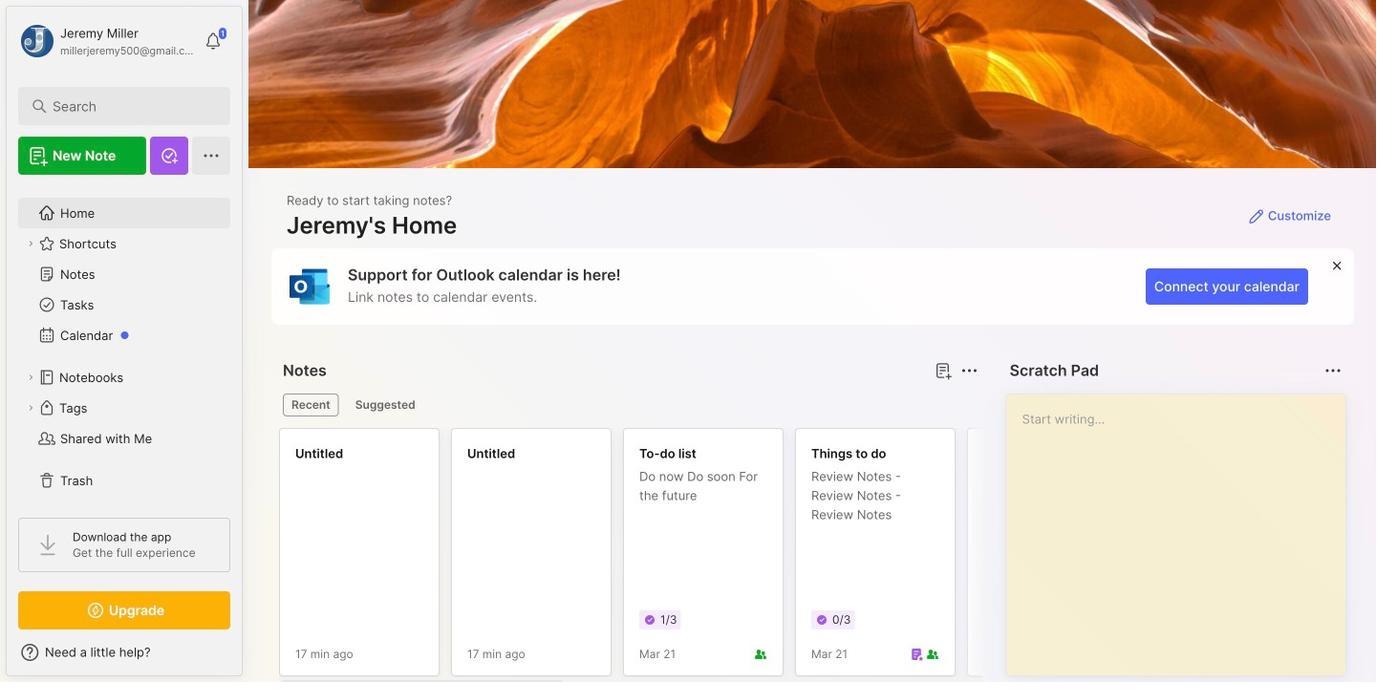 Task type: describe. For each thing, give the bounding box(es) containing it.
main element
[[0, 0, 249, 683]]

2 tab from the left
[[347, 394, 424, 417]]

1 tab from the left
[[283, 394, 339, 417]]

WHAT'S NEW field
[[7, 638, 242, 668]]

Search text field
[[53, 98, 205, 116]]



Task type: vqa. For each thing, say whether or not it's contained in the screenshot.
group
no



Task type: locate. For each thing, give the bounding box(es) containing it.
expand notebooks image
[[25, 372, 36, 383]]

tree inside main element
[[7, 186, 242, 508]]

tab
[[283, 394, 339, 417], [347, 394, 424, 417]]

1 horizontal spatial tab
[[347, 394, 424, 417]]

click to collapse image
[[241, 647, 256, 670]]

Start writing… text field
[[1023, 395, 1345, 661]]

0 horizontal spatial tab
[[283, 394, 339, 417]]

expand tags image
[[25, 402, 36, 414]]

tab list
[[283, 394, 976, 417]]

tree
[[7, 186, 242, 508]]

row group
[[279, 428, 1377, 683]]

Account field
[[18, 22, 195, 60]]

None search field
[[53, 95, 205, 118]]

none search field inside main element
[[53, 95, 205, 118]]



